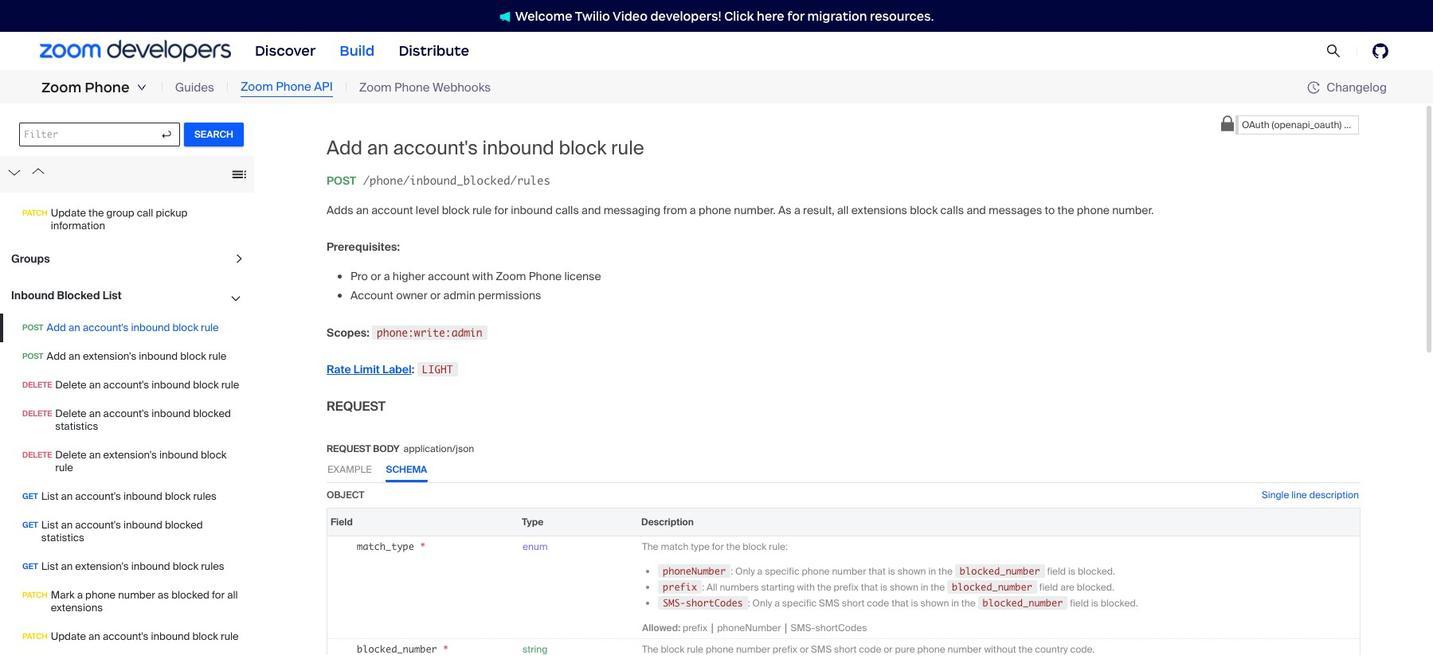 Task type: locate. For each thing, give the bounding box(es) containing it.
3 zoom from the left
[[359, 79, 392, 95]]

2 horizontal spatial phone
[[395, 79, 430, 95]]

* right match_type
[[420, 541, 426, 553]]

request left body
[[327, 443, 371, 456]]

developers!
[[651, 8, 722, 24]]

2 zoom from the left
[[241, 79, 273, 95]]

blocked_number
[[357, 644, 437, 656]]

match_type
[[357, 541, 414, 553]]

zoom phone
[[41, 79, 130, 96]]

phone for zoom phone
[[85, 79, 130, 96]]

welcome twilio video developers! click here for migration resources. link
[[484, 8, 950, 24]]

1 zoom from the left
[[41, 79, 81, 96]]

1 vertical spatial *
[[443, 644, 449, 656]]

request
[[327, 398, 386, 415], [327, 443, 371, 456]]

phone
[[85, 79, 130, 96], [276, 79, 311, 95], [395, 79, 430, 95]]

0 horizontal spatial phone
[[85, 79, 130, 96]]

github image
[[1373, 43, 1389, 59]]

* for blocked_number *
[[443, 644, 449, 656]]

match_type *
[[357, 541, 426, 553]]

blocked_number *
[[357, 644, 449, 656]]

zoom
[[41, 79, 81, 96], [241, 79, 273, 95], [359, 79, 392, 95]]

0 horizontal spatial zoom
[[41, 79, 81, 96]]

* right blocked_number at the left bottom
[[443, 644, 449, 656]]

1 vertical spatial request
[[327, 443, 371, 456]]

line
[[1292, 489, 1308, 502]]

* for match_type *
[[420, 541, 426, 553]]

0 horizontal spatial *
[[420, 541, 426, 553]]

changelog
[[1327, 79, 1388, 95]]

3 phone from the left
[[395, 79, 430, 95]]

here
[[757, 8, 785, 24]]

object
[[327, 489, 365, 502]]

0 vertical spatial request
[[327, 398, 386, 415]]

guides link
[[175, 79, 214, 97]]

welcome
[[515, 8, 573, 24]]

2 phone from the left
[[276, 79, 311, 95]]

1 horizontal spatial phone
[[276, 79, 311, 95]]

enum
[[523, 541, 548, 554]]

search image
[[1327, 44, 1341, 58], [1327, 44, 1341, 58]]

1 phone from the left
[[85, 79, 130, 96]]

phone for zoom phone api
[[276, 79, 311, 95]]

history image
[[1308, 81, 1327, 94], [1308, 81, 1321, 94]]

zoom for zoom phone webhooks
[[359, 79, 392, 95]]

api
[[314, 79, 333, 95]]

2 horizontal spatial zoom
[[359, 79, 392, 95]]

guides
[[175, 79, 214, 95]]

migration
[[808, 8, 868, 24]]

notification image
[[499, 11, 511, 22]]

request up body
[[327, 398, 386, 415]]

2 request from the top
[[327, 443, 371, 456]]

zoom phone webhooks link
[[359, 79, 491, 97]]

0 vertical spatial *
[[420, 541, 426, 553]]

request body application/json
[[327, 443, 474, 456]]

github image
[[1373, 43, 1389, 59]]

click
[[725, 8, 754, 24]]

zoom phone api link
[[241, 78, 333, 97]]

1 request from the top
[[327, 398, 386, 415]]

phone left webhooks
[[395, 79, 430, 95]]

*
[[420, 541, 426, 553], [443, 644, 449, 656]]

phone left down image
[[85, 79, 130, 96]]

1 horizontal spatial zoom
[[241, 79, 273, 95]]

1 horizontal spatial *
[[443, 644, 449, 656]]

phone left api at top
[[276, 79, 311, 95]]



Task type: describe. For each thing, give the bounding box(es) containing it.
twilio
[[575, 8, 610, 24]]

description
[[1310, 489, 1360, 502]]

application/json
[[404, 443, 474, 456]]

request for request body application/json
[[327, 443, 371, 456]]

field
[[331, 516, 353, 529]]

welcome twilio video developers! click here for migration resources.
[[515, 8, 934, 24]]

webhooks
[[433, 79, 491, 95]]

zoom for zoom phone api
[[241, 79, 273, 95]]

type
[[522, 516, 544, 529]]

changelog link
[[1308, 79, 1388, 95]]

body
[[373, 443, 400, 456]]

zoom developer logo image
[[40, 40, 231, 62]]

zoom phone webhooks
[[359, 79, 491, 95]]

for
[[788, 8, 805, 24]]

request for request
[[327, 398, 386, 415]]

single
[[1262, 489, 1290, 502]]

resources.
[[870, 8, 934, 24]]

video
[[613, 8, 648, 24]]

zoom for zoom phone
[[41, 79, 81, 96]]

down image
[[137, 83, 146, 92]]

notification image
[[499, 11, 515, 22]]

phone for zoom phone webhooks
[[395, 79, 430, 95]]

zoom phone api
[[241, 79, 333, 95]]

single line description
[[1262, 489, 1360, 502]]



Task type: vqa. For each thing, say whether or not it's contained in the screenshot.
third Phone from left
yes



